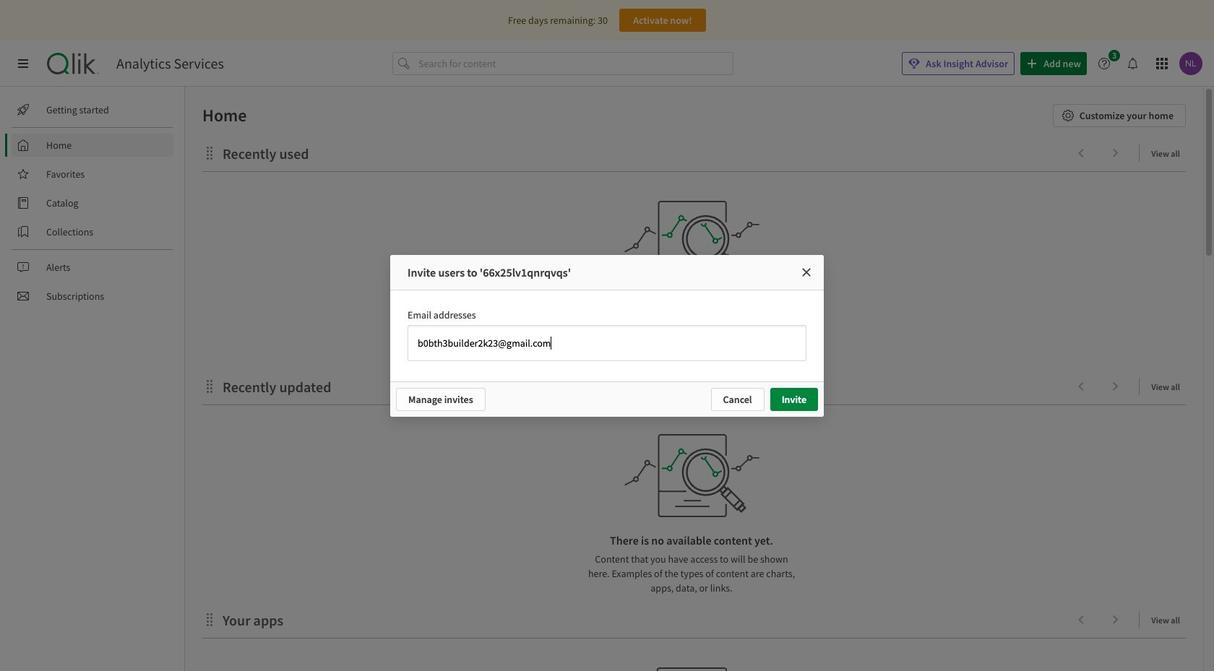 Task type: describe. For each thing, give the bounding box(es) containing it.
close sidebar menu image
[[17, 58, 29, 69]]

0 vertical spatial move collection image
[[202, 146, 217, 160]]

navigation pane element
[[0, 93, 184, 314]]



Task type: locate. For each thing, give the bounding box(es) containing it.
move collection image
[[202, 146, 217, 160], [202, 379, 217, 394]]

main content
[[179, 87, 1215, 672]]

dialog
[[390, 255, 824, 417]]

move collection image
[[202, 613, 217, 627]]

1 vertical spatial move collection image
[[202, 379, 217, 394]]

analytics services element
[[116, 55, 224, 72]]

None text field
[[416, 334, 798, 352]]



Task type: vqa. For each thing, say whether or not it's contained in the screenshot.
"field"
no



